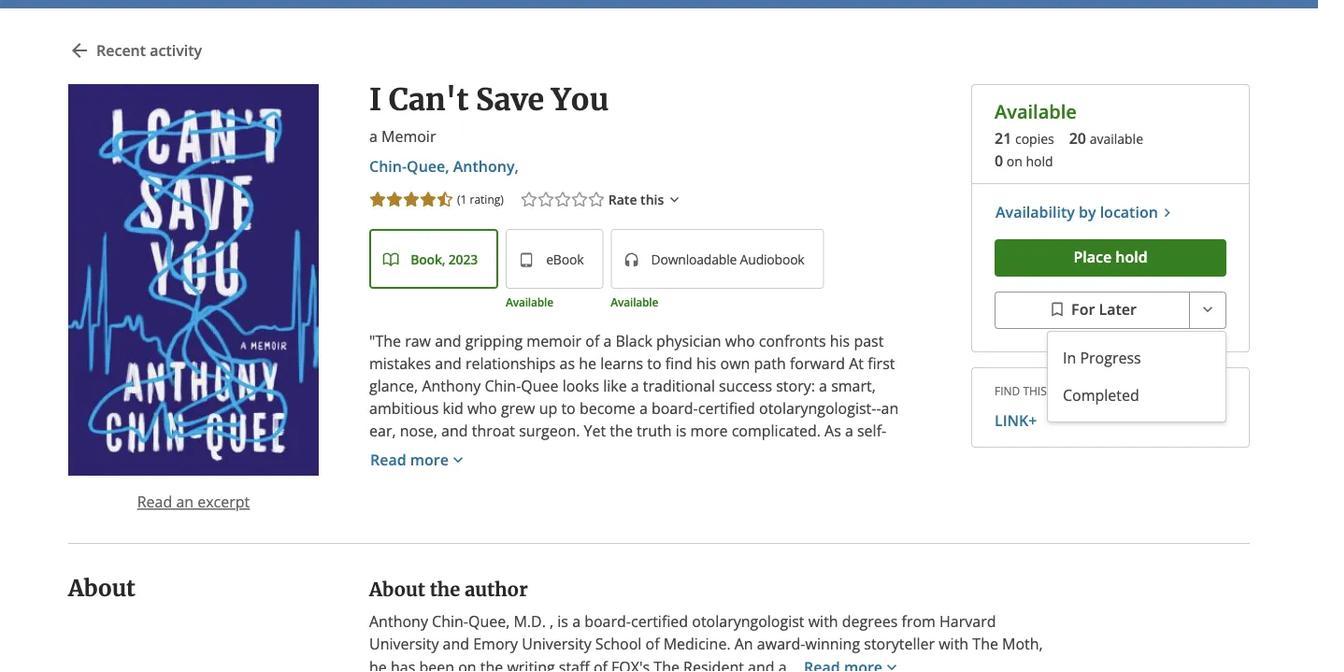 Task type: locate. For each thing, give the bounding box(es) containing it.
0 horizontal spatial on
[[458, 657, 477, 672]]

black
[[616, 331, 653, 351], [690, 556, 726, 576]]

0 vertical spatial on
[[1007, 153, 1023, 170]]

svg star outline image right )
[[520, 190, 539, 209]]

anthony inside anthony chin-quee, m.d. , is a board-certified otolaryngologist with degrees from harvard university and emory university school of medicine. an award-winning storyteller with the moth, he has been on the writing staff of fox's the resident and a…
[[369, 612, 428, 632]]

true
[[449, 668, 478, 672]]

and down an
[[748, 657, 775, 672]]

1 horizontal spatial truth
[[763, 601, 798, 621]]

0 vertical spatial can
[[802, 601, 827, 621]]

3 svg star image from the left
[[402, 190, 421, 209]]

this right rate
[[641, 191, 664, 209]]

physician up medicine
[[578, 556, 643, 576]]

career,
[[449, 601, 497, 621]]

is inside anthony chin-quee, m.d. , is a board-certified otolaryngologist with degrees from harvard university and emory university school of medicine. an award-winning storyteller with the moth, he has been on the writing staff of fox's the resident and a…
[[558, 612, 569, 632]]

hold down copies
[[1026, 153, 1054, 170]]

you left 'chart'
[[654, 623, 680, 643]]

in progress
[[1063, 348, 1142, 368]]

svg chevron down image down storyteller
[[883, 658, 902, 672]]

quee up grew
[[521, 376, 559, 396]]

0 vertical spatial from
[[866, 578, 900, 598]]

1 horizontal spatial you
[[808, 645, 835, 666]]

svg chevron down image left white,
[[449, 451, 468, 470]]

1 horizontal spatial about
[[369, 578, 425, 602]]

quee down the not
[[538, 601, 575, 621]]

anthony chin-quee, m.d. , is a board-certified otolaryngologist with degrees from harvard university and emory university school of medicine. an award-winning storyteller with the moth, he has been on the writing staff of fox's the resident and a…
[[369, 612, 1044, 672]]

repair
[[525, 533, 567, 553]]

available down svg ebook image
[[506, 294, 554, 310]]

0 vertical spatial who
[[726, 331, 755, 351]]

in up by
[[852, 601, 865, 621]]

"the raw and gripping memoir of a black physician who confronts his past mistakes and relationships as he learns to find his own path forward at first glance, anthony chin-quee looks like a traditional success story: a smart, ambitious kid who grew up to become a board-certified otolaryngologist--an ear, nose, and throat surgeon. yet the truth is more complicated. as a self- described "not white, mostly black, and questionably asian man," chin-quee knows that he doesn't fit easily into any category. growing up in a family with a background of depression, he struggled with relationships, feelings of inadequacy, and a fear of failure that made it difficult for him to forge lasting bonds with others. to repair that, he began his own unflinching examination of what it means to be both a physician and a black man today. what saved him and his sanity was not medicine but storytelling: by sharing stories from his life and career, chin-quee learned how powerful the truth can be in helping to forgive yourself and others as you chart a new way forward. by turns harrowing and hilarious, honest and human, i can't save you is the fascinating true story of how looking within can change you an
[[369, 331, 906, 672]]

of
[[586, 331, 600, 351], [469, 488, 483, 508], [852, 488, 866, 508], [532, 511, 546, 531], [369, 556, 383, 576], [646, 634, 660, 654], [594, 657, 608, 672], [521, 668, 535, 672]]

on inside anthony chin-quee, m.d. , is a board-certified otolaryngologist with degrees from harvard university and emory university school of medicine. an award-winning storyteller with the moth, he has been on the writing staff of fox's the resident and a…
[[458, 657, 477, 672]]

0 horizontal spatial i
[[369, 81, 382, 118]]

svg star image
[[369, 190, 387, 209], [385, 190, 404, 209], [402, 190, 421, 209], [419, 190, 438, 209]]

is right m.d.
[[558, 612, 569, 632]]

1 horizontal spatial in
[[852, 601, 865, 621]]

0 horizontal spatial hold
[[1026, 153, 1054, 170]]

physician up find at the bottom right of page
[[657, 331, 722, 351]]

1 vertical spatial hold
[[1116, 247, 1148, 267]]

otolaryngologist-
[[759, 398, 877, 419]]

0 horizontal spatial more
[[410, 450, 449, 470]]

a down knows
[[369, 488, 378, 508]]

0 horizontal spatial can't
[[389, 81, 469, 118]]

0 horizontal spatial be
[[508, 556, 525, 576]]

0 horizontal spatial save
[[476, 81, 545, 118]]

that down struggled
[[598, 511, 626, 531]]

4 svg star image from the left
[[419, 190, 438, 209]]

1 vertical spatial svg chevron down image
[[449, 451, 468, 470]]

a inside i can't save you a memoir
[[369, 126, 378, 146]]

1 horizontal spatial the
[[973, 634, 999, 654]]

up down man,"
[[778, 466, 797, 486]]

anthony inside "the raw and gripping memoir of a black physician who confronts his past mistakes and relationships as he learns to find his own path forward at first glance, anthony chin-quee looks like a traditional success story: a smart, ambitious kid who grew up to become a board-certified otolaryngologist--an ear, nose, and throat surgeon. yet the truth is more complicated. as a self- described "not white, mostly black, and questionably asian man," chin-quee knows that he doesn't fit easily into any category. growing up in a family with a background of depression, he struggled with relationships, feelings of inadequacy, and a fear of failure that made it difficult for him to forge lasting bonds with others. to repair that, he began his own unflinching examination of what it means to be both a physician and a black man today. what saved him and his sanity was not medicine but storytelling: by sharing stories from his life and career, chin-quee learned how powerful the truth can be in helping to forgive yourself and others as you chart a new way forward. by turns harrowing and hilarious, honest and human, i can't save you is the fascinating true story of how looking within can change you an
[[422, 376, 481, 396]]

story
[[482, 668, 517, 672]]

1 horizontal spatial from
[[902, 612, 936, 632]]

from
[[866, 578, 900, 598], [902, 612, 936, 632]]

with
[[876, 466, 906, 486], [663, 488, 693, 508], [417, 533, 447, 553], [809, 612, 839, 632], [939, 634, 969, 654]]

it right made
[[674, 511, 683, 531]]

feelings
[[794, 488, 848, 508]]

is down forward.
[[838, 645, 849, 666]]

1 horizontal spatial svg chevron down image
[[1199, 300, 1218, 319]]

difficult
[[687, 511, 739, 531]]

1 horizontal spatial quee,
[[469, 612, 510, 632]]

this right find
[[1024, 383, 1047, 398]]

this
[[641, 191, 664, 209], [1024, 383, 1047, 398]]

0 vertical spatial that
[[418, 466, 446, 486]]

0 horizontal spatial truth
[[637, 421, 672, 441]]

board-
[[652, 398, 698, 419], [585, 612, 631, 632]]

an up "self-"
[[882, 398, 899, 419]]

1 horizontal spatial svg star outline image
[[554, 190, 572, 209]]

available for ebook
[[506, 294, 554, 310]]

man,"
[[782, 443, 824, 464]]

audiobook
[[740, 251, 805, 268]]

1 horizontal spatial university
[[522, 634, 592, 654]]

1 horizontal spatial be
[[830, 601, 848, 621]]

who up path
[[726, 331, 755, 351]]

black up learns
[[616, 331, 653, 351]]

, left the 2023
[[442, 251, 446, 268]]

1 horizontal spatial you
[[756, 668, 782, 672]]

change
[[702, 668, 752, 672]]

1 svg star outline image from the left
[[520, 190, 539, 209]]

memoir
[[527, 331, 582, 351]]

truth
[[637, 421, 672, 441], [763, 601, 798, 621]]

1 vertical spatial black
[[690, 556, 726, 576]]

0 vertical spatial can't
[[389, 81, 469, 118]]

find
[[995, 383, 1021, 398]]

him up the unflinching
[[767, 511, 794, 531]]

0 vertical spatial up
[[539, 398, 558, 419]]

0 horizontal spatial ,
[[442, 251, 446, 268]]

on right the 0 at the right of page
[[1007, 153, 1023, 170]]

1 vertical spatial can
[[673, 668, 698, 672]]

save up anthony,
[[476, 81, 545, 118]]

that up the background
[[418, 466, 446, 486]]

he down '"not'
[[450, 466, 468, 486]]

memoir
[[382, 126, 436, 146]]

1 horizontal spatial can't
[[732, 645, 768, 666]]

you down award- at the right of page
[[756, 668, 782, 672]]

on right been in the bottom left of the page
[[458, 657, 477, 672]]

0 horizontal spatial in
[[800, 466, 813, 486]]

1 vertical spatial truth
[[763, 601, 798, 621]]

white,
[[475, 443, 517, 464]]

turns
[[369, 645, 406, 666]]

quee
[[521, 376, 559, 396], [864, 443, 901, 464], [538, 601, 575, 621]]

0 horizontal spatial about
[[68, 575, 136, 603]]

forward.
[[800, 623, 859, 643]]

his
[[830, 331, 850, 351], [697, 354, 717, 374], [675, 533, 695, 553], [431, 578, 451, 598], [369, 601, 390, 621]]

0 vertical spatial svg chevron down image
[[666, 190, 683, 209]]

chin-
[[369, 156, 407, 176], [485, 376, 521, 396], [827, 443, 864, 464], [501, 601, 538, 621], [432, 612, 469, 632]]

and up true
[[443, 634, 470, 654]]

"not
[[442, 443, 471, 464]]

svg chevron down image
[[1199, 300, 1218, 319], [449, 451, 468, 470]]

1 horizontal spatial more
[[691, 421, 728, 441]]

0 horizontal spatial this
[[641, 191, 664, 209]]

1 vertical spatial can't
[[732, 645, 768, 666]]

1 horizontal spatial how
[[636, 601, 666, 621]]

to down looks
[[562, 398, 576, 419]]

self-
[[858, 421, 887, 441]]

more inside "the raw and gripping memoir of a black physician who confronts his past mistakes and relationships as he learns to find his own path forward at first glance, anthony chin-quee looks like a traditional success story: a smart, ambitious kid who grew up to become a board-certified otolaryngologist--an ear, nose, and throat surgeon. yet the truth is more complicated. as a self- described "not white, mostly black, and questionably asian man," chin-quee knows that he doesn't fit easily into any category. growing up in a family with a background of depression, he struggled with relationships, feelings of inadequacy, and a fear of failure that made it difficult for him to forge lasting bonds with others. to repair that, he began his own unflinching examination of what it means to be both a physician and a black man today. what saved him and his sanity was not medicine but storytelling: by sharing stories from his life and career, chin-quee learned how powerful the truth can be in helping to forgive yourself and others as you chart a new way forward. by turns harrowing and hilarious, honest and human, i can't save you is the fascinating true story of how looking within can change you an
[[691, 421, 728, 441]]

21
[[995, 128, 1012, 148]]

hold right place
[[1116, 247, 1148, 267]]

anthony up the turns
[[369, 612, 428, 632]]

about
[[68, 575, 136, 603], [369, 578, 425, 602]]

on
[[1007, 153, 1023, 170], [1081, 383, 1098, 398], [458, 657, 477, 672]]

1 vertical spatial save
[[772, 645, 804, 666]]

be down stories
[[830, 601, 848, 621]]

1 vertical spatial ,
[[550, 612, 554, 632]]

from up storyteller
[[902, 612, 936, 632]]

svg chevron down image inside rate this dropdown button
[[666, 190, 683, 209]]

-
[[877, 398, 882, 419]]

hilarious,
[[516, 645, 580, 666]]

own
[[721, 354, 750, 374], [699, 533, 729, 553]]

made
[[630, 511, 670, 531]]

more down nose,
[[410, 450, 449, 470]]

1 vertical spatial in
[[852, 601, 865, 621]]

knows
[[369, 466, 414, 486]]

into
[[588, 466, 615, 486]]

1 vertical spatial quee,
[[469, 612, 510, 632]]

1 vertical spatial you
[[756, 668, 782, 672]]

of right staff
[[594, 657, 608, 672]]

1 horizontal spatial this
[[1024, 383, 1047, 398]]

award-
[[757, 634, 806, 654]]

2023
[[449, 251, 478, 268]]

can down human,
[[673, 668, 698, 672]]

of right memoir
[[586, 331, 600, 351]]

1 horizontal spatial on
[[1007, 153, 1023, 170]]

0 vertical spatial anthony
[[422, 376, 481, 396]]

at
[[849, 354, 864, 374]]

activity
[[150, 40, 202, 60]]

0 vertical spatial black
[[616, 331, 653, 351]]

black up storytelling:
[[690, 556, 726, 576]]

be up the was
[[508, 556, 525, 576]]

0 vertical spatial hold
[[1026, 153, 1054, 170]]

a right like
[[631, 376, 639, 396]]

more up questionably
[[691, 421, 728, 441]]

up up surgeon.
[[539, 398, 558, 419]]

with down the inadequacy,
[[417, 533, 447, 553]]

0 horizontal spatial you
[[552, 81, 609, 118]]

2 svg star outline image from the left
[[570, 190, 589, 209]]

how down but
[[636, 601, 666, 621]]

can't down the new
[[732, 645, 768, 666]]

1 horizontal spatial black
[[690, 556, 726, 576]]

quee, down memoir at top left
[[407, 156, 450, 176]]

anthony
[[422, 376, 481, 396], [369, 612, 428, 632]]

0 vertical spatial more
[[691, 421, 728, 441]]

a right as
[[845, 421, 854, 441]]

0 horizontal spatial by
[[739, 578, 755, 598]]

recent activity link
[[68, 32, 202, 69]]

1 horizontal spatial an
[[882, 398, 899, 419]]

i inside "the raw and gripping memoir of a black physician who confronts his past mistakes and relationships as he learns to find his own path forward at first glance, anthony chin-quee looks like a traditional success story: a smart, ambitious kid who grew up to become a board-certified otolaryngologist--an ear, nose, and throat surgeon. yet the truth is more complicated. as a self- described "not white, mostly black, and questionably asian man," chin-quee knows that he doesn't fit easily into any category. growing up in a family with a background of depression, he struggled with relationships, feelings of inadequacy, and a fear of failure that made it difficult for him to forge lasting bonds with others. to repair that, he began his own unflinching examination of what it means to be both a physician and a black man today. what saved him and his sanity was not medicine but storytelling: by sharing stories from his life and career, chin-quee learned how powerful the truth can be in helping to forgive yourself and others as you chart a new way forward. by turns harrowing and hilarious, honest and human, i can't save you is the fascinating true story of how looking within can change you an
[[724, 645, 728, 666]]

own down difficult
[[699, 533, 729, 553]]

svg chevron down image
[[666, 190, 683, 209], [883, 658, 902, 672]]

20 available 0 on hold
[[995, 128, 1144, 171]]

others.
[[451, 533, 500, 553]]

degrees
[[843, 612, 898, 632]]

winning
[[806, 634, 861, 654]]

university
[[369, 634, 439, 654], [522, 634, 592, 654]]

read inside dropdown button
[[370, 450, 407, 470]]

chin- inside anthony chin-quee, m.d. , is a board-certified otolaryngologist with degrees from harvard university and emory university school of medicine. an award-winning storyteller with the moth, he has been on the writing staff of fox's the resident and a…
[[432, 612, 469, 632]]

with down harvard
[[939, 634, 969, 654]]

a left the fear
[[488, 511, 496, 531]]

by down man
[[739, 578, 755, 598]]

any
[[619, 466, 644, 486]]

and down what
[[400, 578, 427, 598]]

svg book image
[[383, 252, 400, 269]]

0 vertical spatial i
[[369, 81, 382, 118]]

chin- down 'about the author'
[[432, 612, 469, 632]]

0 vertical spatial save
[[476, 81, 545, 118]]

man
[[730, 556, 762, 576]]

to left find at the bottom right of page
[[647, 354, 662, 374]]

i inside i can't save you a memoir
[[369, 81, 382, 118]]

can't up memoir at top left
[[389, 81, 469, 118]]

1 horizontal spatial svg chevron down image
[[883, 658, 902, 672]]

a inside anthony chin-quee, m.d. , is a board-certified otolaryngologist with degrees from harvard university and emory university school of medicine. an award-winning storyteller with the moth, he has been on the writing staff of fox's the resident and a…
[[573, 612, 581, 632]]

0 vertical spatial him
[[767, 511, 794, 531]]

a left an
[[724, 623, 732, 643]]

0
[[995, 151, 1004, 171]]

can
[[802, 601, 827, 621], [673, 668, 698, 672]]

1 horizontal spatial save
[[772, 645, 804, 666]]

1 vertical spatial read
[[137, 492, 172, 512]]

1 vertical spatial how
[[538, 668, 568, 672]]

0 vertical spatial you
[[654, 623, 680, 643]]

on inside 20 available 0 on hold
[[1007, 153, 1023, 170]]

1 vertical spatial you
[[808, 645, 835, 666]]

on for 0
[[1007, 153, 1023, 170]]

svg arrow back image
[[68, 39, 91, 62]]

svg star outline image
[[537, 190, 555, 209], [570, 190, 589, 209], [587, 190, 606, 209]]

0 horizontal spatial read
[[137, 492, 172, 512]]

0 vertical spatial how
[[636, 601, 666, 621]]

2 vertical spatial is
[[838, 645, 849, 666]]

0 horizontal spatial how
[[538, 668, 568, 672]]

quee, up emory
[[469, 612, 510, 632]]

past
[[854, 331, 884, 351]]

1 vertical spatial this
[[1024, 383, 1047, 398]]

can't
[[389, 81, 469, 118], [732, 645, 768, 666]]

0 horizontal spatial svg chevron down image
[[666, 190, 683, 209]]

0 horizontal spatial that
[[418, 466, 446, 486]]

the down become
[[610, 421, 633, 441]]

his right find at the bottom right of page
[[697, 354, 717, 374]]

0 horizontal spatial svg star outline image
[[520, 190, 539, 209]]

1 svg star image from the left
[[369, 190, 387, 209]]

0 vertical spatial it
[[674, 511, 683, 531]]

from inside "the raw and gripping memoir of a black physician who confronts his past mistakes and relationships as he learns to find his own path forward at first glance, anthony chin-quee looks like a traditional success story: a smart, ambitious kid who grew up to become a board-certified otolaryngologist--an ear, nose, and throat surgeon. yet the truth is more complicated. as a self- described "not white, mostly black, and questionably asian man," chin-quee knows that he doesn't fit easily into any category. growing up in a family with a background of depression, he struggled with relationships, feelings of inadequacy, and a fear of failure that made it difficult for him to forge lasting bonds with others. to repair that, he began his own unflinching examination of what it means to be both a physician and a black man today. what saved him and his sanity was not medicine but storytelling: by sharing stories from his life and career, chin-quee learned how powerful the truth can be in helping to forgive yourself and others as you chart a new way forward. by turns harrowing and hilarious, honest and human, i can't save you is the fascinating true story of how looking within can change you an
[[866, 578, 900, 598]]

place hold
[[1074, 247, 1148, 267]]

by inside "the raw and gripping memoir of a black physician who confronts his past mistakes and relationships as he learns to find his own path forward at first glance, anthony chin-quee looks like a traditional success story: a smart, ambitious kid who grew up to become a board-certified otolaryngologist--an ear, nose, and throat surgeon. yet the truth is more complicated. as a self- described "not white, mostly black, and questionably asian man," chin-quee knows that he doesn't fit easily into any category. growing up in a family with a background of depression, he struggled with relationships, feelings of inadequacy, and a fear of failure that made it difficult for him to forge lasting bonds with others. to repair that, he began his own unflinching examination of what it means to be both a physician and a black man today. what saved him and his sanity was not medicine but storytelling: by sharing stories from his life and career, chin-quee learned how powerful the truth can be in helping to forgive yourself and others as you chart a new way forward. by turns harrowing and hilarious, honest and human, i can't save you is the fascinating true story of how looking within can change you an
[[739, 578, 755, 598]]

he left the has
[[369, 657, 387, 672]]

0 vertical spatial you
[[552, 81, 609, 118]]

harrowing
[[410, 645, 482, 666]]

an inside "the raw and gripping memoir of a black physician who confronts his past mistakes and relationships as he learns to find his own path forward at first glance, anthony chin-quee looks like a traditional success story: a smart, ambitious kid who grew up to become a board-certified otolaryngologist--an ear, nose, and throat surgeon. yet the truth is more complicated. as a self- described "not white, mostly black, and questionably asian man," chin-quee knows that he doesn't fit easily into any category. growing up in a family with a background of depression, he struggled with relationships, feelings of inadequacy, and a fear of failure that made it difficult for him to forge lasting bonds with others. to repair that, he began his own unflinching examination of what it means to be both a physician and a black man today. what saved him and his sanity was not medicine but storytelling: by sharing stories from his life and career, chin-quee learned how powerful the truth can be in helping to forgive yourself and others as you chart a new way forward. by turns harrowing and hilarious, honest and human, i can't save you is the fascinating true story of how looking within can change you an
[[882, 398, 899, 419]]

to
[[647, 354, 662, 374], [562, 398, 576, 419], [798, 511, 812, 531], [489, 556, 504, 576], [425, 623, 439, 643]]

certified down success
[[698, 398, 756, 419]]

1 horizontal spatial ,
[[550, 612, 554, 632]]

for later
[[1072, 299, 1137, 319]]

him
[[767, 511, 794, 531], [369, 578, 396, 598]]

lasting
[[857, 511, 902, 531]]

ambitious
[[369, 398, 439, 419]]

1 horizontal spatial him
[[767, 511, 794, 531]]

1 vertical spatial certified
[[631, 612, 688, 632]]

1 vertical spatial anthony
[[369, 612, 428, 632]]

others
[[586, 623, 631, 643]]

own up success
[[721, 354, 750, 374]]

0 vertical spatial truth
[[637, 421, 672, 441]]

2 svg star outline image from the left
[[554, 190, 572, 209]]

and right life in the left of the page
[[418, 601, 445, 621]]

from down saved
[[866, 578, 900, 598]]

1 vertical spatial an
[[176, 492, 194, 512]]

excerpt
[[198, 492, 250, 512]]

save down way
[[772, 645, 804, 666]]

in down man,"
[[800, 466, 813, 486]]

1 horizontal spatial up
[[778, 466, 797, 486]]

university up staff
[[522, 634, 592, 654]]

a left others
[[573, 612, 581, 632]]

21 copies
[[995, 128, 1055, 148]]

1 vertical spatial on
[[1081, 383, 1098, 398]]

availability
[[996, 202, 1075, 222]]

a up storytelling:
[[677, 556, 686, 576]]

this inside dropdown button
[[641, 191, 664, 209]]

board- down traditional
[[652, 398, 698, 419]]

how down "hilarious,"
[[538, 668, 568, 672]]

20
[[1070, 128, 1087, 148]]

1 vertical spatial more
[[410, 450, 449, 470]]

about for about the author
[[369, 578, 425, 602]]

honest
[[584, 645, 632, 666]]

svg audiobook image
[[623, 252, 640, 269]]

1 vertical spatial from
[[902, 612, 936, 632]]

hold inside 20 available 0 on hold
[[1026, 153, 1054, 170]]

can't inside i can't save you a memoir
[[389, 81, 469, 118]]

read
[[370, 450, 407, 470], [137, 492, 172, 512]]

with down category.
[[663, 488, 693, 508]]

0 vertical spatial own
[[721, 354, 750, 374]]

he right that, at the left bottom of the page
[[607, 533, 624, 553]]

the right 'fox's'
[[654, 657, 680, 672]]

0 vertical spatial this
[[641, 191, 664, 209]]

0 horizontal spatial university
[[369, 634, 439, 654]]

available down svg audiobook image
[[611, 294, 659, 310]]

i
[[369, 81, 382, 118], [724, 645, 728, 666]]

nose,
[[400, 421, 438, 441]]

board- inside "the raw and gripping memoir of a black physician who confronts his past mistakes and relationships as he learns to find his own path forward at first glance, anthony chin-quee looks like a traditional success story: a smart, ambitious kid who grew up to become a board-certified otolaryngologist--an ear, nose, and throat surgeon. yet the truth is more complicated. as a self- described "not white, mostly black, and questionably asian man," chin-quee knows that he doesn't fit easily into any category. growing up in a family with a background of depression, he struggled with relationships, feelings of inadequacy, and a fear of failure that made it difficult for him to forge lasting bonds with others. to repair that, he began his own unflinching examination of what it means to be both a physician and a black man today. what saved him and his sanity was not medicine but storytelling: by sharing stories from his life and career, chin-quee learned how powerful the truth can be in helping to forgive yourself and others as you chart a new way forward. by turns harrowing and hilarious, honest and human, i can't save you is the fascinating true story of how looking within can change you an
[[652, 398, 698, 419]]

asian
[[741, 443, 778, 464]]

1 vertical spatial by
[[739, 578, 755, 598]]

svg star outline image
[[520, 190, 539, 209], [554, 190, 572, 209]]

certified down but
[[631, 612, 688, 632]]

way
[[769, 623, 796, 643]]

svg chevron down image up in progress button
[[1199, 300, 1218, 319]]

an
[[735, 634, 754, 654]]

can up forward.
[[802, 601, 827, 621]]



Task type: vqa. For each thing, say whether or not it's contained in the screenshot.
episodes
no



Task type: describe. For each thing, give the bounding box(es) containing it.
to down feelings
[[798, 511, 812, 531]]

read for read an excerpt
[[137, 492, 172, 512]]

ear,
[[369, 421, 396, 441]]

the inside anthony chin-quee, m.d. , is a board-certified otolaryngologist with degrees from harvard university and emory university school of medicine. an award-winning storyteller with the moth, he has been on the writing staff of fox's the resident and a…
[[481, 657, 503, 672]]

downloadable audiobook link
[[611, 229, 825, 289]]

by
[[863, 623, 880, 643]]

progress
[[1081, 348, 1142, 368]]

not
[[531, 578, 554, 598]]

chin- up family at the bottom of the page
[[827, 443, 864, 464]]

as
[[825, 421, 842, 441]]

m.d.
[[514, 612, 546, 632]]

both
[[529, 556, 562, 576]]

1 horizontal spatial that
[[598, 511, 626, 531]]

with up winning
[[809, 612, 839, 632]]

the down the means
[[430, 578, 460, 602]]

he inside anthony chin-quee, m.d. , is a board-certified otolaryngologist with degrees from harvard university and emory university school of medicine. an award-winning storyteller with the moth, he has been on the writing staff of fox's the resident and a…
[[369, 657, 387, 672]]

hold inside button
[[1116, 247, 1148, 267]]

certified inside anthony chin-quee, m.d. , is a board-certified otolaryngologist with degrees from harvard university and emory university school of medicine. an award-winning storyteller with the moth, he has been on the writing staff of fox's the resident and a…
[[631, 612, 688, 632]]

completed
[[1063, 385, 1140, 405]]

first
[[868, 354, 896, 374]]

1 vertical spatial up
[[778, 466, 797, 486]]

complicated.
[[732, 421, 821, 441]]

0 vertical spatial the
[[973, 634, 999, 654]]

means
[[439, 556, 486, 576]]

mistakes
[[369, 354, 431, 374]]

chart
[[684, 623, 720, 643]]

1 vertical spatial it
[[426, 556, 435, 576]]

0 horizontal spatial physician
[[578, 556, 643, 576]]

sanity
[[455, 578, 496, 598]]

( 1 rating )
[[457, 192, 504, 207]]

and up within
[[636, 645, 663, 666]]

what
[[387, 556, 422, 576]]

forward
[[790, 354, 846, 374]]

story:
[[777, 376, 816, 396]]

3 svg star outline image from the left
[[587, 190, 606, 209]]

black,
[[572, 443, 612, 464]]

powerful
[[670, 601, 732, 621]]

svg ebook image
[[518, 252, 535, 269]]

1 horizontal spatial it
[[674, 511, 683, 531]]

family
[[829, 466, 872, 486]]

svg chevron right image
[[1159, 204, 1177, 222]]

1 horizontal spatial is
[[676, 421, 687, 441]]

title
[[1050, 383, 1078, 398]]

confronts
[[759, 331, 826, 351]]

of down "hilarious,"
[[521, 668, 535, 672]]

you inside "the raw and gripping memoir of a black physician who confronts his past mistakes and relationships as he learns to find his own path forward at first glance, anthony chin-quee looks like a traditional success story: a smart, ambitious kid who grew up to become a board-certified otolaryngologist--an ear, nose, and throat surgeon. yet the truth is more complicated. as a self- described "not white, mostly black, and questionably asian man," chin-quee knows that he doesn't fit easily into any category. growing up in a family with a background of depression, he struggled with relationships, feelings of inadequacy, and a fear of failure that made it difficult for him to forge lasting bonds with others. to repair that, he began his own unflinching examination of what it means to be both a physician and a black man today. what saved him and his sanity was not medicine but storytelling: by sharing stories from his life and career, chin-quee learned how powerful the truth can be in helping to forgive yourself and others as you chart a new way forward. by turns harrowing and hilarious, honest and human, i can't save you is the fascinating true story of how looking within can change you an
[[808, 645, 835, 666]]

of down family at the bottom of the page
[[852, 488, 866, 508]]

svg chevron down image inside read more dropdown button
[[449, 451, 468, 470]]

1 vertical spatial as
[[635, 623, 650, 643]]

0 vertical spatial svg chevron down image
[[1199, 300, 1218, 319]]

and right raw
[[435, 331, 462, 351]]

began
[[628, 533, 671, 553]]

about for about
[[68, 575, 136, 603]]

svg half star image
[[436, 190, 455, 209]]

harvard
[[940, 612, 997, 632]]

easily
[[545, 466, 584, 486]]

1 university from the left
[[369, 634, 439, 654]]

chin- up yourself
[[501, 601, 538, 621]]

a right become
[[640, 398, 648, 419]]

from inside anthony chin-quee, m.d. , is a board-certified otolaryngologist with degrees from harvard university and emory university school of medicine. an award-winning storyteller with the moth, he has been on the writing staff of fox's the resident and a…
[[902, 612, 936, 632]]

writing
[[507, 657, 555, 672]]

0 horizontal spatial you
[[654, 623, 680, 643]]

of down bonds
[[369, 556, 383, 576]]

anthony,
[[453, 156, 519, 176]]

surgeon.
[[519, 421, 580, 441]]

read an excerpt link
[[137, 492, 250, 512]]

svg shelves outline image
[[1049, 300, 1067, 319]]

availability by location button
[[995, 200, 1178, 224]]

of up within
[[646, 634, 660, 654]]

like
[[603, 376, 627, 396]]

1 vertical spatial the
[[654, 657, 680, 672]]

0 horizontal spatial him
[[369, 578, 396, 598]]

available
[[1090, 130, 1144, 148]]

0 vertical spatial ,
[[442, 251, 446, 268]]

questionably
[[647, 443, 737, 464]]

in
[[1063, 348, 1077, 368]]

to up author
[[489, 556, 504, 576]]

smart,
[[832, 376, 876, 396]]

0 horizontal spatial black
[[616, 331, 653, 351]]

chin-quee, anthony,
[[369, 156, 519, 176]]

2 vertical spatial quee
[[538, 601, 575, 621]]

downloadable
[[651, 251, 737, 268]]

link+ link
[[995, 410, 1227, 432]]

success
[[719, 376, 773, 396]]

1 svg star outline image from the left
[[537, 190, 555, 209]]

2 university from the left
[[522, 634, 592, 654]]

by inside button
[[1079, 202, 1097, 222]]

chin- down relationships
[[485, 376, 521, 396]]

a up feelings
[[817, 466, 826, 486]]

this for find
[[1024, 383, 1047, 398]]

rate this button
[[518, 189, 686, 211]]

a up learns
[[604, 331, 612, 351]]

0 vertical spatial as
[[560, 354, 575, 374]]

a right both
[[566, 556, 574, 576]]

find
[[666, 354, 693, 374]]

1 horizontal spatial who
[[726, 331, 755, 351]]

fox's
[[612, 657, 650, 672]]

completed button
[[1048, 377, 1226, 414]]

1 vertical spatial own
[[699, 533, 729, 553]]

chin- down memoir at top left
[[369, 156, 407, 176]]

been
[[419, 657, 455, 672]]

1 vertical spatial be
[[830, 601, 848, 621]]

and down began on the bottom of page
[[647, 556, 674, 576]]

his right began on the bottom of page
[[675, 533, 695, 553]]

a up otolaryngologist-
[[819, 376, 828, 396]]

save inside "the raw and gripping memoir of a black physician who confronts his past mistakes and relationships as he learns to find his own path forward at first glance, anthony chin-quee looks like a traditional success story: a smart, ambitious kid who grew up to become a board-certified otolaryngologist--an ear, nose, and throat surgeon. yet the truth is more complicated. as a self- described "not white, mostly black, and questionably asian man," chin-quee knows that he doesn't fit easily into any category. growing up in a family with a background of depression, he struggled with relationships, feelings of inadequacy, and a fear of failure that made it difficult for him to forge lasting bonds with others. to repair that, he began his own unflinching examination of what it means to be both a physician and a black man today. what saved him and his sanity was not medicine but storytelling: by sharing stories from his life and career, chin-quee learned how powerful the truth can be in helping to forgive yourself and others as you chart a new way forward. by turns harrowing and hilarious, honest and human, i can't save you is the fascinating true story of how looking within can change you an
[[772, 645, 804, 666]]

struggled
[[593, 488, 659, 508]]

path
[[754, 354, 786, 374]]

2 svg star image from the left
[[385, 190, 404, 209]]

for
[[743, 511, 763, 531]]

board- inside anthony chin-quee, m.d. , is a board-certified otolaryngologist with degrees from harvard university and emory university school of medicine. an award-winning storyteller with the moth, he has been on the writing staff of fox's the resident and a…
[[585, 612, 631, 632]]

he up failure
[[572, 488, 590, 508]]

later
[[1099, 299, 1137, 319]]

become
[[580, 398, 636, 419]]

and up kid
[[435, 354, 462, 374]]

forge
[[816, 511, 853, 531]]

fit
[[527, 466, 541, 486]]

he up looks
[[579, 354, 597, 374]]

of up repair
[[532, 511, 546, 531]]

fear
[[500, 511, 528, 531]]

0 vertical spatial in
[[800, 466, 813, 486]]

downloadable audiobook
[[651, 251, 805, 268]]

glance,
[[369, 376, 418, 396]]

1 vertical spatial svg chevron down image
[[883, 658, 902, 672]]

resident
[[684, 657, 744, 672]]

to up harrowing
[[425, 623, 439, 643]]

0 horizontal spatial an
[[176, 492, 194, 512]]

, inside anthony chin-quee, m.d. , is a board-certified otolaryngologist with degrees from harvard university and emory university school of medicine. an award-winning storyteller with the moth, he has been on the writing staff of fox's the resident and a…
[[550, 612, 554, 632]]

inadequacy,
[[369, 511, 453, 531]]

more inside dropdown button
[[410, 450, 449, 470]]

find this title on
[[995, 383, 1098, 398]]

and up "hilarious,"
[[555, 623, 582, 643]]

can't inside "the raw and gripping memoir of a black physician who confronts his past mistakes and relationships as he learns to find his own path forward at first glance, anthony chin-quee looks like a traditional success story: a smart, ambitious kid who grew up to become a board-certified otolaryngologist--an ear, nose, and throat surgeon. yet the truth is more complicated. as a self- described "not white, mostly black, and questionably asian man," chin-quee knows that he doesn't fit easily into any category. growing up in a family with a background of depression, he struggled with relationships, feelings of inadequacy, and a fear of failure that made it difficult for him to forge lasting bonds with others. to repair that, he began his own unflinching examination of what it means to be both a physician and a black man today. what saved him and his sanity was not medicine but storytelling: by sharing stories from his life and career, chin-quee learned how powerful the truth can be in helping to forgive yourself and others as you chart a new way forward. by turns harrowing and hilarious, honest and human, i can't save you is the fascinating true story of how looking within can change you an
[[732, 645, 768, 666]]

you inside i can't save you a memoir
[[552, 81, 609, 118]]

has
[[391, 657, 416, 672]]

save inside i can't save you a memoir
[[476, 81, 545, 118]]

of down doesn't
[[469, 488, 483, 508]]

0 vertical spatial physician
[[657, 331, 722, 351]]

otolaryngologist
[[692, 612, 805, 632]]

and up story
[[486, 645, 512, 666]]

read for read more
[[370, 450, 407, 470]]

his left life in the left of the page
[[369, 601, 390, 621]]

new
[[736, 623, 765, 643]]

human,
[[667, 645, 720, 666]]

the down by
[[853, 645, 876, 666]]

0 horizontal spatial quee,
[[407, 156, 450, 176]]

and up any
[[616, 443, 643, 464]]

recent activity
[[96, 40, 202, 60]]

unflinching
[[733, 533, 810, 553]]

and up "others."
[[457, 511, 484, 531]]

1 vertical spatial quee
[[864, 443, 901, 464]]

1 horizontal spatial can
[[802, 601, 827, 621]]

read an excerpt
[[137, 492, 250, 512]]

certified inside "the raw and gripping memoir of a black physician who confronts his past mistakes and relationships as he learns to find his own path forward at first glance, anthony chin-quee looks like a traditional success story: a smart, ambitious kid who grew up to become a board-certified otolaryngologist--an ear, nose, and throat surgeon. yet the truth is more complicated. as a self- described "not white, mostly black, and questionably asian man," chin-quee knows that he doesn't fit easily into any category. growing up in a family with a background of depression, he struggled with relationships, feelings of inadequacy, and a fear of failure that made it difficult for him to forge lasting bonds with others. to repair that, he began his own unflinching examination of what it means to be both a physician and a black man today. what saved him and his sanity was not medicine but storytelling: by sharing stories from his life and career, chin-quee learned how powerful the truth can be in helping to forgive yourself and others as you chart a new way forward. by turns harrowing and hilarious, honest and human, i can't save you is the fascinating true story of how looking within can change you an
[[698, 398, 756, 419]]

)
[[501, 192, 504, 207]]

school
[[596, 634, 642, 654]]

chin-quee, anthony, link
[[369, 156, 519, 176]]

0 horizontal spatial can
[[673, 668, 698, 672]]

throat
[[472, 421, 515, 441]]

gripping
[[466, 331, 523, 351]]

and down kid
[[442, 421, 468, 441]]

available for downloadable audiobook
[[611, 294, 659, 310]]

storyteller
[[864, 634, 935, 654]]

read more
[[370, 450, 449, 470]]

link+
[[995, 410, 1038, 431]]

2 horizontal spatial available
[[995, 99, 1077, 124]]

quee, inside anthony chin-quee, m.d. , is a board-certified otolaryngologist with degrees from harvard university and emory university school of medicine. an award-winning storyteller with the moth, he has been on the writing staff of fox's the resident and a…
[[469, 612, 510, 632]]

learned
[[579, 601, 632, 621]]

0 vertical spatial quee
[[521, 376, 559, 396]]

his down the means
[[431, 578, 451, 598]]

category.
[[648, 466, 712, 486]]

with right family at the bottom of the page
[[876, 466, 906, 486]]

about the author
[[369, 578, 528, 602]]

1 vertical spatial who
[[468, 398, 497, 419]]

the up the new
[[736, 601, 759, 621]]

his up at
[[830, 331, 850, 351]]

ebook
[[546, 251, 584, 268]]

book
[[411, 251, 442, 268]]

on for title
[[1081, 383, 1098, 398]]

what
[[813, 556, 849, 576]]

this for rate
[[641, 191, 664, 209]]

medicine.
[[664, 634, 731, 654]]



